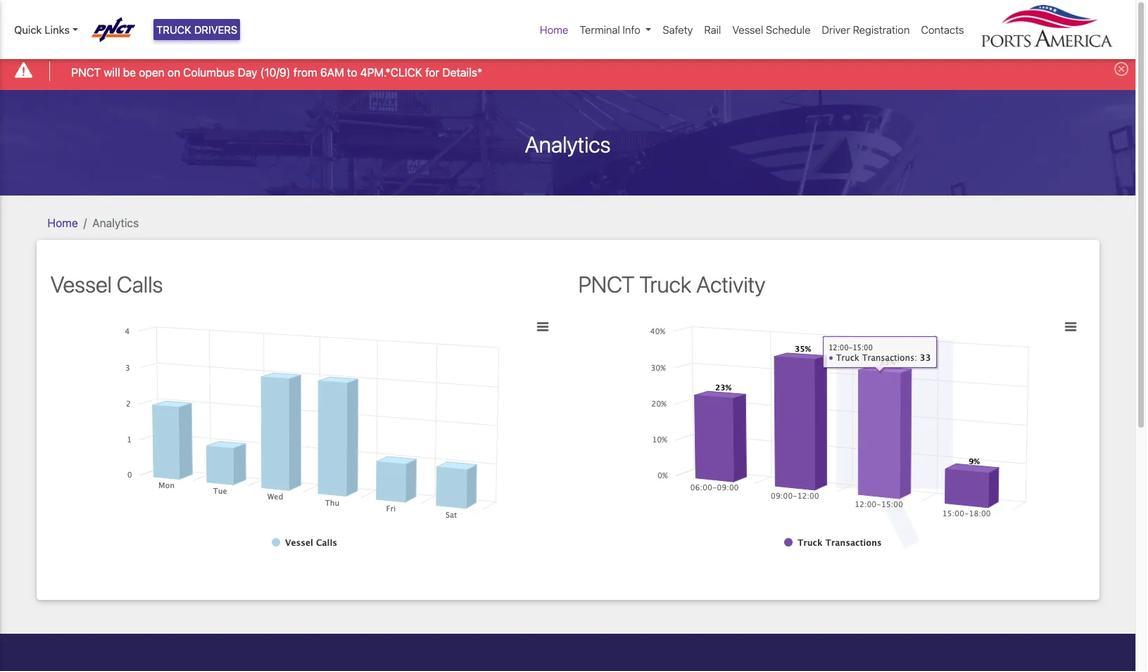 Task type: vqa. For each thing, say whether or not it's contained in the screenshot.
the on the bottom
no



Task type: describe. For each thing, give the bounding box(es) containing it.
0 horizontal spatial truck
[[156, 23, 191, 36]]

1 horizontal spatial analytics
[[525, 131, 611, 157]]

rail link
[[699, 16, 727, 43]]

pnct truck activity
[[578, 271, 766, 298]]

close image
[[1115, 62, 1129, 76]]

1 horizontal spatial truck
[[640, 271, 692, 298]]

vessel for vessel schedule
[[733, 23, 763, 36]]

pnct for pnct truck activity
[[578, 271, 635, 298]]

1 vertical spatial analytics
[[92, 217, 139, 229]]

day
[[238, 66, 257, 79]]

pnct will be open on columbus day (10/9) from 6am to 4pm.*click for details*
[[71, 66, 482, 79]]

safety
[[663, 23, 693, 36]]

driver registration link
[[816, 16, 916, 43]]

truck drivers
[[156, 23, 238, 36]]

vessel calls
[[50, 271, 163, 298]]

links
[[45, 23, 70, 36]]

1 horizontal spatial home link
[[534, 16, 574, 43]]

vessel for vessel calls
[[50, 271, 112, 298]]

pnct will be open on columbus day (10/9) from 6am to 4pm.*click for details* alert
[[0, 52, 1136, 90]]

0 vertical spatial home
[[540, 23, 569, 36]]

schedule
[[766, 23, 811, 36]]

be
[[123, 66, 136, 79]]

for
[[425, 66, 439, 79]]

driver
[[822, 23, 850, 36]]

truck drivers link
[[154, 19, 240, 40]]

info
[[623, 23, 641, 36]]



Task type: locate. For each thing, give the bounding box(es) containing it.
quick
[[14, 23, 42, 36]]

columbus
[[183, 66, 235, 79]]

pnct will be open on columbus day (10/9) from 6am to 4pm.*click for details* link
[[71, 64, 482, 81]]

terminal info link
[[574, 16, 657, 43]]

activity
[[697, 271, 766, 298]]

driver registration
[[822, 23, 910, 36]]

truck left 'drivers'
[[156, 23, 191, 36]]

vessel right the rail
[[733, 23, 763, 36]]

pnct for pnct will be open on columbus day (10/9) from 6am to 4pm.*click for details*
[[71, 66, 101, 79]]

0 vertical spatial vessel
[[733, 23, 763, 36]]

terminal info
[[580, 23, 641, 36]]

calls
[[117, 271, 163, 298]]

0 vertical spatial home link
[[534, 16, 574, 43]]

4pm.*click
[[360, 66, 422, 79]]

0 vertical spatial truck
[[156, 23, 191, 36]]

vessel schedule
[[733, 23, 811, 36]]

0 horizontal spatial home link
[[48, 217, 78, 229]]

to
[[347, 66, 357, 79]]

0 horizontal spatial vessel
[[50, 271, 112, 298]]

1 vertical spatial pnct
[[578, 271, 635, 298]]

open
[[139, 66, 165, 79]]

0 vertical spatial analytics
[[525, 131, 611, 157]]

analytics
[[525, 131, 611, 157], [92, 217, 139, 229]]

home link
[[534, 16, 574, 43], [48, 217, 78, 229]]

terminal
[[580, 23, 620, 36]]

on
[[168, 66, 180, 79]]

pnct
[[71, 66, 101, 79], [578, 271, 635, 298]]

rail
[[704, 23, 721, 36]]

truck
[[156, 23, 191, 36], [640, 271, 692, 298]]

contacts link
[[916, 16, 970, 43]]

pnct inside alert
[[71, 66, 101, 79]]

from
[[294, 66, 317, 79]]

1 vertical spatial home
[[48, 217, 78, 229]]

vessel
[[733, 23, 763, 36], [50, 271, 112, 298]]

1 horizontal spatial pnct
[[578, 271, 635, 298]]

(10/9)
[[260, 66, 291, 79]]

registration
[[853, 23, 910, 36]]

0 horizontal spatial pnct
[[71, 66, 101, 79]]

safety link
[[657, 16, 699, 43]]

1 vertical spatial home link
[[48, 217, 78, 229]]

0 horizontal spatial home
[[48, 217, 78, 229]]

1 vertical spatial truck
[[640, 271, 692, 298]]

quick links
[[14, 23, 70, 36]]

vessel schedule link
[[727, 16, 816, 43]]

vessel left calls
[[50, 271, 112, 298]]

quick links link
[[14, 22, 78, 38]]

will
[[104, 66, 120, 79]]

drivers
[[194, 23, 238, 36]]

contacts
[[921, 23, 964, 36]]

1 horizontal spatial vessel
[[733, 23, 763, 36]]

6am
[[320, 66, 344, 79]]

0 vertical spatial pnct
[[71, 66, 101, 79]]

1 vertical spatial vessel
[[50, 271, 112, 298]]

truck left activity
[[640, 271, 692, 298]]

1 horizontal spatial home
[[540, 23, 569, 36]]

details*
[[442, 66, 482, 79]]

home
[[540, 23, 569, 36], [48, 217, 78, 229]]

0 horizontal spatial analytics
[[92, 217, 139, 229]]



